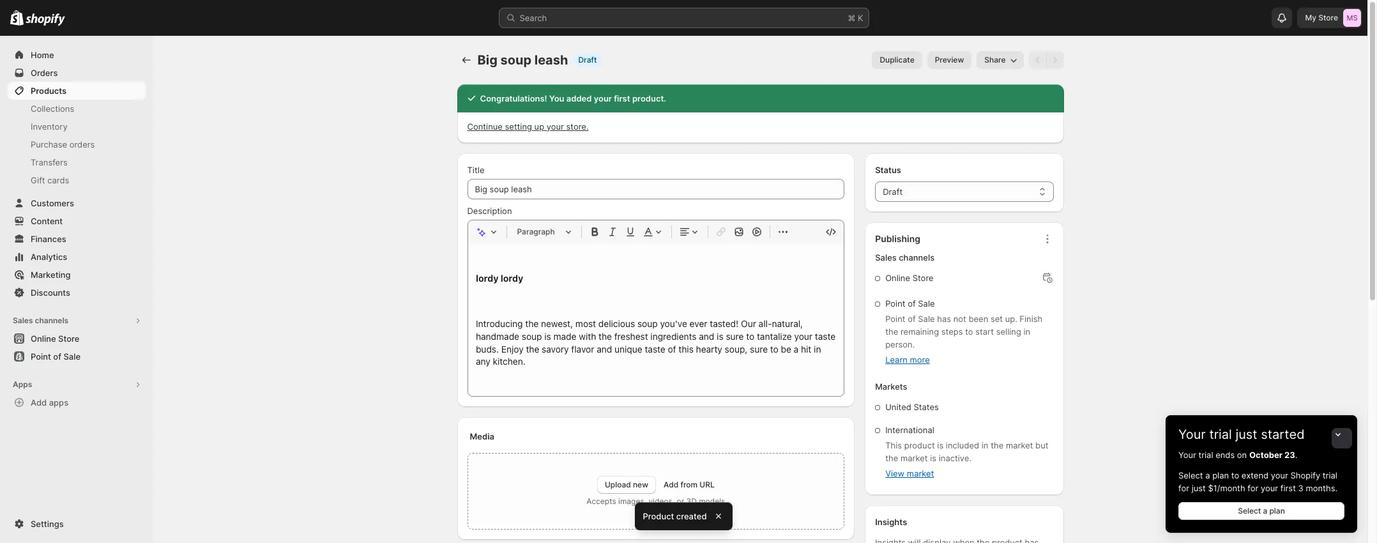 Task type: describe. For each thing, give the bounding box(es) containing it.
point of sale inside button
[[31, 351, 81, 362]]

⌘ k
[[848, 13, 864, 23]]

content link
[[8, 212, 146, 230]]

discounts
[[31, 288, 70, 298]]

international
[[886, 425, 935, 435]]

the inside point of sale has not been set up. finish the remaining steps to start selling in person. learn more
[[886, 327, 899, 337]]

transfers
[[31, 157, 68, 167]]

publishing
[[875, 233, 921, 244]]

url
[[700, 480, 715, 489]]

point of sale has not been set up. finish the remaining steps to start selling in person. learn more
[[886, 314, 1043, 365]]

online store link
[[8, 330, 146, 348]]

settings link
[[8, 515, 146, 533]]

plan for select a plan
[[1270, 506, 1285, 516]]

up
[[535, 121, 544, 132]]

united
[[886, 402, 912, 412]]

add from url button
[[664, 480, 715, 489]]

added
[[567, 93, 592, 104]]

gift
[[31, 175, 45, 185]]

my store
[[1306, 13, 1339, 22]]

point inside button
[[31, 351, 51, 362]]

1 vertical spatial is
[[930, 453, 937, 463]]

trial for ends
[[1199, 450, 1214, 460]]

view market link
[[886, 467, 934, 480]]

my store image
[[1344, 9, 1362, 27]]

0 vertical spatial store
[[1319, 13, 1339, 22]]

0 horizontal spatial shopify image
[[10, 10, 24, 26]]

plan for select a plan to extend your shopify trial for just $1/month for your first 3 months.
[[1213, 470, 1229, 480]]

0 vertical spatial sales
[[875, 252, 897, 263]]

inventory
[[31, 121, 68, 132]]

view
[[886, 468, 905, 479]]

settings
[[31, 519, 64, 529]]

months.
[[1306, 483, 1338, 493]]

your trial just started button
[[1166, 415, 1358, 442]]

orders
[[31, 68, 58, 78]]

product.
[[633, 93, 667, 104]]

home
[[31, 50, 54, 60]]

preview
[[935, 55, 964, 65]]

product
[[643, 511, 674, 521]]

0 vertical spatial channels
[[899, 252, 935, 263]]

collections
[[31, 104, 74, 114]]

october
[[1250, 450, 1283, 460]]

2 vertical spatial the
[[886, 453, 899, 463]]

set
[[991, 314, 1003, 324]]

duplicate
[[880, 55, 915, 65]]

sales inside button
[[13, 316, 33, 325]]

share
[[985, 55, 1006, 65]]

models
[[699, 496, 725, 506]]

status
[[875, 165, 902, 175]]

congratulations!
[[480, 93, 547, 104]]

orders link
[[8, 64, 146, 82]]

more
[[910, 355, 930, 365]]

your down extend
[[1261, 483, 1279, 493]]

1 horizontal spatial online
[[886, 273, 911, 283]]

selling
[[997, 327, 1022, 337]]

your down 23
[[1271, 470, 1289, 480]]

your right up on the top
[[547, 121, 564, 132]]

inactive.
[[939, 453, 972, 463]]

add for add apps
[[31, 397, 47, 408]]

soup
[[501, 52, 532, 68]]

transfers link
[[8, 153, 146, 171]]

online inside the "online store" link
[[31, 334, 56, 344]]

upload new button
[[597, 476, 656, 494]]

⌘
[[848, 13, 856, 23]]

0 vertical spatial of
[[908, 298, 916, 309]]

home link
[[8, 46, 146, 64]]

3
[[1299, 483, 1304, 493]]

big
[[478, 52, 498, 68]]

share button
[[977, 51, 1024, 69]]

0 vertical spatial is
[[938, 440, 944, 450]]

my
[[1306, 13, 1317, 22]]

marketing link
[[8, 266, 146, 284]]

just inside select a plan to extend your shopify trial for just $1/month for your first 3 months.
[[1192, 483, 1206, 493]]

point inside point of sale has not been set up. finish the remaining steps to start selling in person. learn more
[[886, 314, 906, 324]]

person.
[[886, 339, 915, 350]]

3d
[[687, 496, 697, 506]]

congratulations! you added your first product.
[[480, 93, 667, 104]]

this product is included in the market but the market is inactive. view market
[[886, 440, 1049, 479]]

Title text field
[[467, 179, 845, 199]]

content
[[31, 216, 63, 226]]

gift cards
[[31, 175, 69, 185]]

channels inside button
[[35, 316, 68, 325]]

purchase
[[31, 139, 67, 150]]

analytics link
[[8, 248, 146, 266]]

$1/month
[[1209, 483, 1246, 493]]

from
[[681, 480, 698, 489]]

purchase orders
[[31, 139, 95, 150]]

purchase orders link
[[8, 135, 146, 153]]

apps
[[13, 380, 32, 389]]

you
[[549, 93, 565, 104]]

images,
[[619, 496, 647, 506]]

1 horizontal spatial point of sale
[[886, 298, 935, 309]]

up.
[[1005, 314, 1018, 324]]

1 for from the left
[[1179, 483, 1190, 493]]

0 horizontal spatial first
[[614, 93, 630, 104]]

apps button
[[8, 376, 146, 394]]

continue setting up your store.
[[467, 121, 589, 132]]

1 horizontal spatial sales channels
[[875, 252, 935, 263]]

description
[[467, 206, 512, 216]]

first inside select a plan to extend your shopify trial for just $1/month for your first 3 months.
[[1281, 483, 1296, 493]]

.
[[1296, 450, 1298, 460]]

sale inside button
[[64, 351, 81, 362]]

preview button
[[928, 51, 972, 69]]

united states
[[886, 402, 939, 412]]

trial for just
[[1210, 427, 1232, 442]]

ends
[[1216, 450, 1235, 460]]

add apps button
[[8, 394, 146, 411]]

search
[[520, 13, 547, 23]]



Task type: vqa. For each thing, say whether or not it's contained in the screenshot.
the first to the top
yes



Task type: locate. For each thing, give the bounding box(es) containing it.
2 vertical spatial point
[[31, 351, 51, 362]]

1 vertical spatial a
[[1263, 506, 1268, 516]]

23
[[1285, 450, 1296, 460]]

the down the this
[[886, 453, 899, 463]]

remaining
[[901, 327, 939, 337]]

channels down publishing
[[899, 252, 935, 263]]

0 vertical spatial your
[[1179, 427, 1206, 442]]

videos,
[[649, 496, 675, 506]]

just left the $1/month
[[1192, 483, 1206, 493]]

sales channels inside button
[[13, 316, 68, 325]]

1 horizontal spatial is
[[938, 440, 944, 450]]

0 vertical spatial add
[[31, 397, 47, 408]]

0 horizontal spatial to
[[966, 327, 973, 337]]

1 horizontal spatial add
[[664, 480, 679, 489]]

for down extend
[[1248, 483, 1259, 493]]

1 vertical spatial sales
[[13, 316, 33, 325]]

0 horizontal spatial online store
[[31, 334, 79, 344]]

0 vertical spatial online store
[[886, 273, 934, 283]]

online
[[886, 273, 911, 283], [31, 334, 56, 344]]

2 vertical spatial market
[[907, 468, 934, 479]]

a up the $1/month
[[1206, 470, 1211, 480]]

product created
[[643, 511, 707, 521]]

0 vertical spatial point
[[886, 298, 906, 309]]

0 vertical spatial first
[[614, 93, 630, 104]]

0 vertical spatial point of sale
[[886, 298, 935, 309]]

orders
[[69, 139, 95, 150]]

0 horizontal spatial is
[[930, 453, 937, 463]]

1 vertical spatial channels
[[35, 316, 68, 325]]

product
[[905, 440, 935, 450]]

0 horizontal spatial online
[[31, 334, 56, 344]]

started
[[1261, 427, 1305, 442]]

trial inside 'dropdown button'
[[1210, 427, 1232, 442]]

store right my
[[1319, 13, 1339, 22]]

sales channels down 'discounts'
[[13, 316, 68, 325]]

1 vertical spatial draft
[[883, 187, 903, 197]]

1 vertical spatial online
[[31, 334, 56, 344]]

insights
[[875, 517, 907, 527]]

1 horizontal spatial shopify image
[[26, 13, 65, 26]]

2 vertical spatial store
[[58, 334, 79, 344]]

2 vertical spatial of
[[53, 351, 61, 362]]

0 horizontal spatial draft
[[579, 55, 597, 65]]

trial left ends
[[1199, 450, 1214, 460]]

trial inside select a plan to extend your shopify trial for just $1/month for your first 3 months.
[[1323, 470, 1338, 480]]

0 vertical spatial online
[[886, 273, 911, 283]]

draft down status
[[883, 187, 903, 197]]

paragraph button
[[512, 224, 576, 240]]

a down select a plan to extend your shopify trial for just $1/month for your first 3 months.
[[1263, 506, 1268, 516]]

0 vertical spatial sale
[[918, 298, 935, 309]]

steps
[[942, 327, 963, 337]]

point up apps
[[31, 351, 51, 362]]

learn more link
[[886, 355, 930, 365]]

your inside your trial just started 'dropdown button'
[[1179, 427, 1206, 442]]

your right added
[[594, 93, 612, 104]]

0 vertical spatial just
[[1236, 427, 1258, 442]]

customers
[[31, 198, 74, 208]]

has
[[937, 314, 951, 324]]

of inside point of sale link
[[53, 351, 61, 362]]

to left start
[[966, 327, 973, 337]]

add left apps
[[31, 397, 47, 408]]

0 horizontal spatial a
[[1206, 470, 1211, 480]]

shopify image
[[10, 10, 24, 26], [26, 13, 65, 26]]

point up person.
[[886, 314, 906, 324]]

market left but
[[1006, 440, 1034, 450]]

select for select a plan
[[1238, 506, 1261, 516]]

0 horizontal spatial sales channels
[[13, 316, 68, 325]]

add left from
[[664, 480, 679, 489]]

1 horizontal spatial store
[[913, 273, 934, 283]]

0 horizontal spatial for
[[1179, 483, 1190, 493]]

1 vertical spatial select
[[1238, 506, 1261, 516]]

the right 'included'
[[991, 440, 1004, 450]]

plan down select a plan to extend your shopify trial for just $1/month for your first 3 months.
[[1270, 506, 1285, 516]]

draft for big soup leash
[[579, 55, 597, 65]]

2 horizontal spatial store
[[1319, 13, 1339, 22]]

setting
[[505, 121, 532, 132]]

2 for from the left
[[1248, 483, 1259, 493]]

to up the $1/month
[[1232, 470, 1240, 480]]

1 vertical spatial plan
[[1270, 506, 1285, 516]]

paragraph
[[517, 227, 555, 236]]

0 vertical spatial market
[[1006, 440, 1034, 450]]

0 vertical spatial to
[[966, 327, 973, 337]]

1 your from the top
[[1179, 427, 1206, 442]]

1 vertical spatial of
[[908, 314, 916, 324]]

your up the your trial ends on october 23 .
[[1179, 427, 1206, 442]]

your
[[1179, 427, 1206, 442], [1179, 450, 1197, 460]]

your left ends
[[1179, 450, 1197, 460]]

your for your trial just started
[[1179, 427, 1206, 442]]

title
[[467, 165, 485, 175]]

discounts link
[[8, 284, 146, 302]]

continue
[[467, 121, 503, 132]]

draft for status
[[883, 187, 903, 197]]

for
[[1179, 483, 1190, 493], [1248, 483, 1259, 493]]

leash
[[535, 52, 568, 68]]

previous image
[[1032, 54, 1044, 66]]

first left "3"
[[1281, 483, 1296, 493]]

select for select a plan to extend your shopify trial for just $1/month for your first 3 months.
[[1179, 470, 1203, 480]]

1 vertical spatial market
[[901, 453, 928, 463]]

sales
[[875, 252, 897, 263], [13, 316, 33, 325]]

a inside select a plan to extend your shopify trial for just $1/month for your first 3 months.
[[1206, 470, 1211, 480]]

select a plan to extend your shopify trial for just $1/month for your first 3 months.
[[1179, 470, 1338, 493]]

for left the $1/month
[[1179, 483, 1190, 493]]

1 vertical spatial in
[[982, 440, 989, 450]]

your for your trial ends on october 23 .
[[1179, 450, 1197, 460]]

cards
[[47, 175, 69, 185]]

1 vertical spatial just
[[1192, 483, 1206, 493]]

0 horizontal spatial just
[[1192, 483, 1206, 493]]

1 vertical spatial online store
[[31, 334, 79, 344]]

is up inactive.
[[938, 440, 944, 450]]

online store
[[886, 273, 934, 283], [31, 334, 79, 344]]

is
[[938, 440, 944, 450], [930, 453, 937, 463]]

just inside 'dropdown button'
[[1236, 427, 1258, 442]]

channels down 'discounts'
[[35, 316, 68, 325]]

1 horizontal spatial sales
[[875, 252, 897, 263]]

select a plan link
[[1179, 502, 1345, 520]]

0 horizontal spatial channels
[[35, 316, 68, 325]]

1 horizontal spatial draft
[[883, 187, 903, 197]]

online store up point of sale link
[[31, 334, 79, 344]]

1 vertical spatial add
[[664, 480, 679, 489]]

new
[[633, 480, 649, 489]]

your inside your trial just started element
[[1179, 450, 1197, 460]]

just up the "on"
[[1236, 427, 1258, 442]]

1 horizontal spatial first
[[1281, 483, 1296, 493]]

1 vertical spatial point of sale
[[31, 351, 81, 362]]

apps
[[49, 397, 68, 408]]

first left product.
[[614, 93, 630, 104]]

in inside this product is included in the market but the market is inactive. view market
[[982, 440, 989, 450]]

1 vertical spatial sales channels
[[13, 316, 68, 325]]

store down publishing
[[913, 273, 934, 283]]

first
[[614, 93, 630, 104], [1281, 483, 1296, 493]]

markets
[[875, 381, 908, 392]]

is down product
[[930, 453, 937, 463]]

0 vertical spatial select
[[1179, 470, 1203, 480]]

upload new
[[605, 480, 649, 489]]

a for select a plan to extend your shopify trial for just $1/month for your first 3 months.
[[1206, 470, 1211, 480]]

2 vertical spatial sale
[[64, 351, 81, 362]]

0 vertical spatial draft
[[579, 55, 597, 65]]

1 vertical spatial to
[[1232, 470, 1240, 480]]

add inside button
[[31, 397, 47, 408]]

1 horizontal spatial channels
[[899, 252, 935, 263]]

to inside select a plan to extend your shopify trial for just $1/month for your first 3 months.
[[1232, 470, 1240, 480]]

sale inside point of sale has not been set up. finish the remaining steps to start selling in person. learn more
[[918, 314, 935, 324]]

your trial just started
[[1179, 427, 1305, 442]]

select a plan
[[1238, 506, 1285, 516]]

upload
[[605, 480, 631, 489]]

1 horizontal spatial plan
[[1270, 506, 1285, 516]]

market right view
[[907, 468, 934, 479]]

0 vertical spatial trial
[[1210, 427, 1232, 442]]

1 vertical spatial store
[[913, 273, 934, 283]]

0 horizontal spatial store
[[58, 334, 79, 344]]

the
[[886, 327, 899, 337], [991, 440, 1004, 450], [886, 453, 899, 463]]

point of sale down "online store" button in the left of the page
[[31, 351, 81, 362]]

states
[[914, 402, 939, 412]]

a for select a plan
[[1263, 506, 1268, 516]]

market down product
[[901, 453, 928, 463]]

trial up ends
[[1210, 427, 1232, 442]]

trial up months.
[[1323, 470, 1338, 480]]

in inside point of sale has not been set up. finish the remaining steps to start selling in person. learn more
[[1024, 327, 1031, 337]]

point
[[886, 298, 906, 309], [886, 314, 906, 324], [31, 351, 51, 362]]

not
[[954, 314, 967, 324]]

draft right "leash"
[[579, 55, 597, 65]]

sales channels down publishing
[[875, 252, 935, 263]]

1 horizontal spatial just
[[1236, 427, 1258, 442]]

0 horizontal spatial add
[[31, 397, 47, 408]]

in
[[1024, 327, 1031, 337], [982, 440, 989, 450]]

your trial just started element
[[1166, 449, 1358, 533]]

store up point of sale button
[[58, 334, 79, 344]]

0 vertical spatial in
[[1024, 327, 1031, 337]]

k
[[858, 13, 864, 23]]

1 vertical spatial point
[[886, 314, 906, 324]]

1 horizontal spatial to
[[1232, 470, 1240, 480]]

select inside select a plan to extend your shopify trial for just $1/month for your first 3 months.
[[1179, 470, 1203, 480]]

shopify
[[1291, 470, 1321, 480]]

select down the your trial ends on october 23 .
[[1179, 470, 1203, 480]]

online down publishing
[[886, 273, 911, 283]]

in right 'included'
[[982, 440, 989, 450]]

0 vertical spatial sales channels
[[875, 252, 935, 263]]

1 horizontal spatial online store
[[886, 273, 934, 283]]

in down finish
[[1024, 327, 1031, 337]]

duplicate button
[[872, 51, 922, 69]]

1 horizontal spatial for
[[1248, 483, 1259, 493]]

1 horizontal spatial select
[[1238, 506, 1261, 516]]

products link
[[8, 82, 146, 100]]

online store down publishing
[[886, 273, 934, 283]]

sales down 'discounts'
[[13, 316, 33, 325]]

point of sale link
[[8, 348, 146, 365]]

add for add from url
[[664, 480, 679, 489]]

trial
[[1210, 427, 1232, 442], [1199, 450, 1214, 460], [1323, 470, 1338, 480]]

select down select a plan to extend your shopify trial for just $1/month for your first 3 months.
[[1238, 506, 1261, 516]]

1 vertical spatial the
[[991, 440, 1004, 450]]

0 horizontal spatial plan
[[1213, 470, 1229, 480]]

sales channels button
[[8, 312, 146, 330]]

start
[[976, 327, 994, 337]]

on
[[1238, 450, 1247, 460]]

of inside point of sale has not been set up. finish the remaining steps to start selling in person. learn more
[[908, 314, 916, 324]]

plan
[[1213, 470, 1229, 480], [1270, 506, 1285, 516]]

store inside button
[[58, 334, 79, 344]]

online up point of sale link
[[31, 334, 56, 344]]

1 vertical spatial sale
[[918, 314, 935, 324]]

plan inside select a plan to extend your shopify trial for just $1/month for your first 3 months.
[[1213, 470, 1229, 480]]

the up person.
[[886, 327, 899, 337]]

0 horizontal spatial sales
[[13, 316, 33, 325]]

online store inside button
[[31, 334, 79, 344]]

to
[[966, 327, 973, 337], [1232, 470, 1240, 480]]

add apps
[[31, 397, 68, 408]]

included
[[946, 440, 980, 450]]

point of sale
[[886, 298, 935, 309], [31, 351, 81, 362]]

2 vertical spatial trial
[[1323, 470, 1338, 480]]

collections link
[[8, 100, 146, 118]]

but
[[1036, 440, 1049, 450]]

select
[[1179, 470, 1203, 480], [1238, 506, 1261, 516]]

point up remaining
[[886, 298, 906, 309]]

0 horizontal spatial point of sale
[[31, 351, 81, 362]]

1 vertical spatial first
[[1281, 483, 1296, 493]]

sale
[[918, 298, 935, 309], [918, 314, 935, 324], [64, 351, 81, 362]]

0 horizontal spatial in
[[982, 440, 989, 450]]

media
[[470, 431, 495, 442]]

point of sale up remaining
[[886, 298, 935, 309]]

plan up the $1/month
[[1213, 470, 1229, 480]]

0 vertical spatial plan
[[1213, 470, 1229, 480]]

1 horizontal spatial in
[[1024, 327, 1031, 337]]

gift cards link
[[8, 171, 146, 189]]

online store button
[[0, 330, 153, 348]]

1 horizontal spatial a
[[1263, 506, 1268, 516]]

0 vertical spatial a
[[1206, 470, 1211, 480]]

2 your from the top
[[1179, 450, 1197, 460]]

1 vertical spatial your
[[1179, 450, 1197, 460]]

0 horizontal spatial select
[[1179, 470, 1203, 480]]

to inside point of sale has not been set up. finish the remaining steps to start selling in person. learn more
[[966, 327, 973, 337]]

next image
[[1049, 54, 1062, 66]]

0 vertical spatial the
[[886, 327, 899, 337]]

1 vertical spatial trial
[[1199, 450, 1214, 460]]

add from url
[[664, 480, 715, 489]]

sales down publishing
[[875, 252, 897, 263]]

finances
[[31, 234, 66, 244]]



